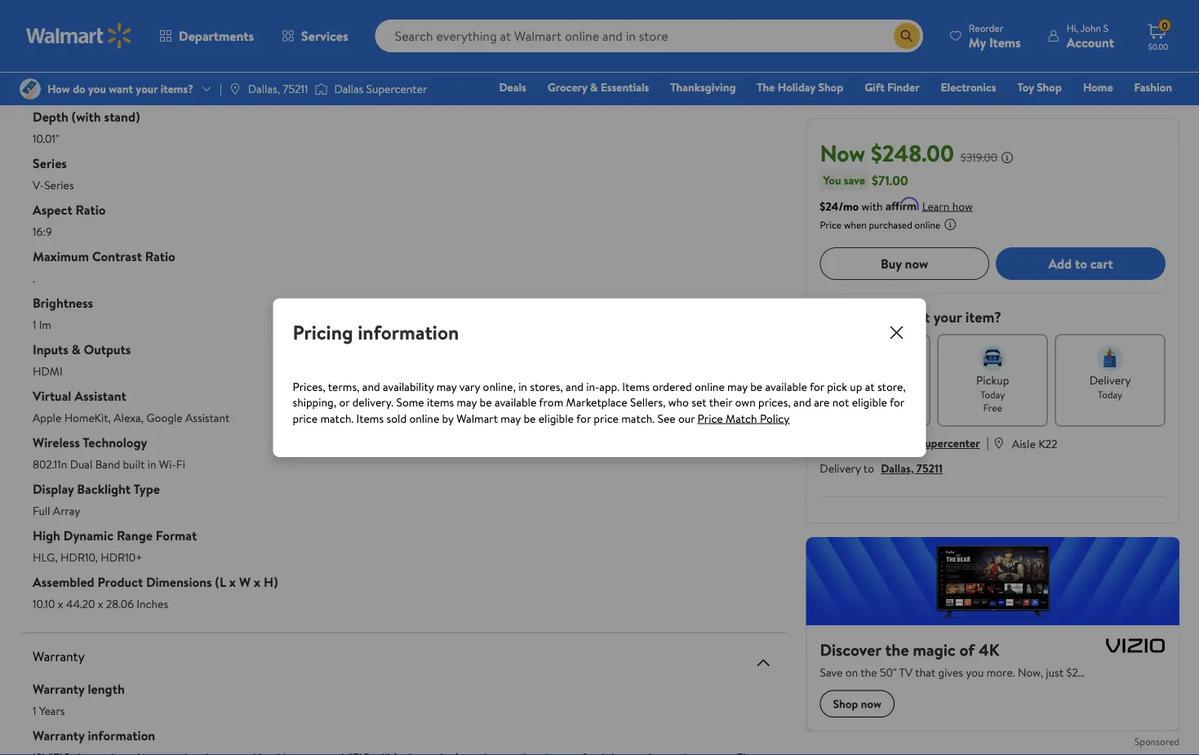 Task type: vqa. For each thing, say whether or not it's contained in the screenshot.
Essentials
yes



Task type: locate. For each thing, give the bounding box(es) containing it.
delivery for today
[[1090, 372, 1131, 388]]

to left cart
[[1075, 254, 1087, 272]]

in left wi-
[[148, 456, 156, 472]]

warranty up warranty length 1 years
[[33, 648, 85, 666]]

today for pickup
[[981, 387, 1005, 401]]

1 vertical spatial delivery
[[820, 460, 861, 476]]

terms,
[[328, 378, 360, 394]]

$248.00
[[871, 137, 954, 169]]

deals
[[499, 79, 526, 95]]

online down learn
[[915, 218, 940, 232]]

hdr10,
[[60, 549, 98, 565]]

to left dallas,
[[864, 460, 874, 476]]

2 shop from the left
[[1037, 79, 1062, 95]]

be right the by
[[480, 394, 492, 410]]

1 vertical spatial 1
[[33, 703, 36, 719]]

depth up 2.5"
[[33, 15, 68, 33]]

for down in-
[[576, 410, 591, 426]]

warranty
[[33, 648, 85, 666], [33, 680, 85, 698], [33, 727, 85, 745]]

1 horizontal spatial shop
[[1037, 79, 1062, 95]]

free
[[866, 400, 885, 414], [983, 400, 1002, 414]]

1 vertical spatial series
[[44, 177, 74, 193]]

series up aspect on the left top of the page
[[44, 177, 74, 193]]

length
[[88, 680, 125, 698]]

series up v-
[[33, 155, 67, 173]]

fi
[[176, 456, 185, 472]]

free inside pickup today free
[[983, 400, 1002, 414]]

may up match
[[727, 378, 748, 394]]

1 horizontal spatial ratio
[[145, 248, 175, 266]]

to for delivery
[[864, 460, 874, 476]]

to inside "button"
[[1075, 254, 1087, 272]]

1 horizontal spatial delivery
[[1090, 372, 1131, 388]]

0 vertical spatial information
[[358, 319, 459, 346]]

set
[[692, 394, 707, 410]]

see
[[657, 410, 676, 426]]

0 horizontal spatial in
[[148, 456, 156, 472]]

2 horizontal spatial and
[[794, 394, 811, 410]]

2 horizontal spatial for
[[890, 394, 904, 410]]

shop right toy
[[1037, 79, 1062, 95]]

and left 'are'
[[794, 394, 811, 410]]

1 free from the left
[[866, 400, 885, 414]]

1 vertical spatial &
[[72, 341, 81, 359]]

0 horizontal spatial ratio
[[75, 201, 106, 219]]

1 shop from the left
[[818, 79, 843, 95]]

3 warranty from the top
[[33, 727, 85, 745]]

you
[[823, 172, 841, 188]]

dynamic
[[63, 527, 114, 545]]

how
[[952, 198, 973, 214]]

items left sold
[[356, 410, 384, 426]]

one debit link
[[1040, 101, 1110, 119]]

your
[[934, 307, 962, 327]]

depth up 10.01"
[[33, 108, 68, 126]]

0 vertical spatial ratio
[[75, 201, 106, 219]]

deals link
[[492, 78, 534, 96]]

1 horizontal spatial today
[[1098, 387, 1123, 401]]

available
[[765, 378, 807, 394], [495, 394, 537, 410]]

1 match. from the left
[[320, 410, 354, 426]]

2 match. from the left
[[621, 410, 655, 426]]

depth
[[33, 15, 68, 33], [33, 108, 68, 126]]

eligible down shipping
[[852, 394, 887, 410]]

2 warranty from the top
[[33, 680, 85, 698]]

1 left the "years"
[[33, 703, 36, 719]]

0 horizontal spatial available
[[495, 394, 537, 410]]

1 horizontal spatial price
[[820, 218, 842, 232]]

dallas, 75211 button
[[881, 460, 943, 476]]

1 inside warranty length 1 years
[[33, 703, 36, 719]]

price down the 'app.'
[[594, 410, 619, 426]]

maximum
[[33, 248, 89, 266]]

information for pricing information
[[358, 319, 459, 346]]

1 vertical spatial to
[[864, 460, 874, 476]]

price inside pricing information dialog
[[698, 410, 723, 426]]

today inside pickup today free
[[981, 387, 1005, 401]]

warranty inside warranty length 1 years
[[33, 680, 85, 698]]

the holiday shop link
[[750, 78, 851, 96]]

available up policy
[[765, 378, 807, 394]]

assistant up homekit,
[[75, 387, 126, 405]]

0
[[1162, 19, 1168, 32]]

price right the our
[[698, 410, 723, 426]]

in right online,
[[518, 378, 527, 394]]

free inside shipping arrives today free
[[866, 400, 885, 414]]

information down length
[[88, 727, 155, 745]]

Walmart Site-Wide search field
[[375, 20, 923, 52]]

0 horizontal spatial information
[[88, 727, 155, 745]]

1 today from the left
[[981, 387, 1005, 401]]

2 free from the left
[[983, 400, 1002, 414]]

warranty down the "years"
[[33, 727, 85, 745]]

75211
[[916, 460, 943, 476]]

0 vertical spatial price
[[820, 218, 842, 232]]

outputs
[[84, 341, 131, 359]]

(without
[[72, 15, 120, 33]]

affirm image
[[886, 197, 919, 210]]

or
[[339, 394, 350, 410]]

0 vertical spatial 1
[[33, 317, 36, 333]]

home
[[1083, 79, 1113, 95]]

shipping arrives today free
[[847, 372, 903, 414]]

today for delivery
[[1098, 387, 1123, 401]]

(with right width
[[70, 62, 100, 80]]

2 price from the left
[[594, 410, 619, 426]]

technology
[[83, 434, 147, 452]]

pickup
[[976, 372, 1009, 388]]

delivery down intent image for delivery
[[1090, 372, 1131, 388]]

price down '$24/mo' at the top right of the page
[[820, 218, 842, 232]]

may left vary
[[436, 378, 457, 394]]

1 vertical spatial warranty
[[33, 680, 85, 698]]

today down intent image for delivery
[[1098, 387, 1123, 401]]

0 vertical spatial assistant
[[75, 387, 126, 405]]

warranty up the "years"
[[33, 680, 85, 698]]

0 vertical spatial warranty
[[33, 648, 85, 666]]

1 vertical spatial price
[[698, 410, 723, 426]]

0 vertical spatial in
[[518, 378, 527, 394]]

v-
[[33, 177, 44, 193]]

0 horizontal spatial to
[[864, 460, 874, 476]]

not
[[832, 394, 849, 410]]

price down prices,
[[293, 410, 318, 426]]

(with down walmart image
[[72, 108, 101, 126]]

information up availability
[[358, 319, 459, 346]]

be left from
[[524, 410, 536, 426]]

1 horizontal spatial free
[[983, 400, 1002, 414]]

1 horizontal spatial information
[[358, 319, 459, 346]]

ratio right contrast
[[145, 248, 175, 266]]

warranty for warranty
[[33, 648, 85, 666]]

gift
[[865, 79, 885, 95]]

0 vertical spatial depth
[[33, 15, 68, 33]]

pick
[[827, 378, 847, 394]]

0 horizontal spatial and
[[362, 378, 380, 394]]

0 horizontal spatial shop
[[818, 79, 843, 95]]

registry
[[984, 102, 1026, 118]]

2 1 from the top
[[33, 703, 36, 719]]

price
[[820, 218, 842, 232], [698, 410, 723, 426]]

0 horizontal spatial assistant
[[75, 387, 126, 405]]

stand)
[[123, 15, 159, 33], [103, 62, 139, 80], [104, 108, 140, 126]]

1 vertical spatial ratio
[[145, 248, 175, 266]]

how
[[820, 307, 849, 327]]

2.5"
[[33, 38, 51, 53]]

0 horizontal spatial price
[[293, 410, 318, 426]]

2 vertical spatial online
[[409, 410, 439, 426]]

shop right holiday
[[818, 79, 843, 95]]

0 horizontal spatial delivery
[[820, 460, 861, 476]]

type
[[133, 480, 160, 498]]

assistant right google
[[185, 410, 230, 426]]

information inside dialog
[[358, 319, 459, 346]]

match. left see
[[621, 410, 655, 426]]

add to cart button
[[996, 247, 1166, 280]]

1 horizontal spatial items
[[622, 378, 650, 394]]

delivery left dallas,
[[820, 460, 861, 476]]

today inside delivery today
[[1098, 387, 1123, 401]]

to for add
[[1075, 254, 1087, 272]]

& right "inputs"
[[72, 341, 81, 359]]

legal information image
[[944, 218, 957, 231]]

1 vertical spatial information
[[88, 727, 155, 745]]

dallas,
[[881, 460, 914, 476]]

and left in-
[[566, 378, 584, 394]]

1 warranty from the top
[[33, 648, 85, 666]]

$319.00
[[960, 149, 997, 165]]

0 horizontal spatial &
[[72, 341, 81, 359]]

hdr10+
[[101, 549, 142, 565]]

and right terms,
[[362, 378, 380, 394]]

arrives
[[847, 387, 877, 401]]

0 vertical spatial stand)
[[123, 15, 159, 33]]

display
[[33, 480, 74, 498]]

are
[[814, 394, 830, 410]]

0 horizontal spatial today
[[981, 387, 1005, 401]]

and
[[362, 378, 380, 394], [566, 378, 584, 394], [794, 394, 811, 410]]

item?
[[965, 307, 1002, 327]]

learn how button
[[922, 197, 973, 214]]

& right grocery
[[590, 79, 598, 95]]

1 vertical spatial assistant
[[185, 410, 230, 426]]

delivery for to
[[820, 460, 861, 476]]

1 vertical spatial in
[[148, 456, 156, 472]]

1 horizontal spatial price
[[594, 410, 619, 426]]

intent image for delivery image
[[1097, 345, 1123, 371]]

0 vertical spatial to
[[1075, 254, 1087, 272]]

may right walmart
[[501, 410, 521, 426]]

0 vertical spatial (with
[[70, 62, 100, 80]]

with
[[862, 198, 883, 214]]

0 horizontal spatial price
[[698, 410, 723, 426]]

online right who
[[695, 378, 725, 394]]

homekit,
[[64, 410, 111, 426]]

0 horizontal spatial match.
[[320, 410, 354, 426]]

range
[[117, 527, 153, 545]]

1 horizontal spatial assistant
[[185, 410, 230, 426]]

app.
[[599, 378, 620, 394]]

learn how
[[922, 198, 973, 214]]

1 horizontal spatial in
[[518, 378, 527, 394]]

who
[[668, 394, 689, 410]]

free down pickup
[[983, 400, 1002, 414]]

x right (l
[[229, 573, 236, 591]]

add
[[1049, 254, 1072, 272]]

eligible down stores,
[[539, 410, 574, 426]]

available left from
[[495, 394, 537, 410]]

free down at at right
[[866, 400, 885, 414]]

items right the 'app.'
[[622, 378, 650, 394]]

0 horizontal spatial free
[[866, 400, 885, 414]]

0 vertical spatial delivery
[[1090, 372, 1131, 388]]

inputs
[[33, 341, 69, 359]]

0 horizontal spatial items
[[356, 410, 384, 426]]

online left the by
[[409, 410, 439, 426]]

1 horizontal spatial to
[[1075, 254, 1087, 272]]

from
[[539, 394, 563, 410]]

1 horizontal spatial match.
[[621, 410, 655, 426]]

may
[[436, 378, 457, 394], [727, 378, 748, 394], [457, 394, 477, 410], [501, 410, 521, 426]]

match. down terms,
[[320, 410, 354, 426]]

close image
[[887, 323, 907, 342]]

be up the price match policy link
[[750, 378, 763, 394]]

1 left lm
[[33, 317, 36, 333]]

fashion link
[[1127, 78, 1180, 96]]

eligible
[[852, 394, 887, 410], [539, 410, 574, 426]]

for left the pick
[[810, 378, 824, 394]]

availability
[[383, 378, 434, 394]]

online
[[915, 218, 940, 232], [695, 378, 725, 394], [409, 410, 439, 426]]

1
[[33, 317, 36, 333], [33, 703, 36, 719]]

series
[[33, 155, 67, 173], [44, 177, 74, 193]]

$24/mo with
[[820, 198, 883, 214]]

grocery
[[548, 79, 587, 95]]

today down intent image for pickup
[[981, 387, 1005, 401]]

price
[[293, 410, 318, 426], [594, 410, 619, 426]]

1 1 from the top
[[33, 317, 36, 333]]

width
[[33, 62, 67, 80]]

own
[[735, 394, 756, 410]]

for down shipping
[[890, 394, 904, 410]]

1 vertical spatial depth
[[33, 108, 68, 126]]

warranty image
[[754, 653, 773, 673]]

ratio right aspect on the left top of the page
[[75, 201, 106, 219]]

0 vertical spatial online
[[915, 218, 940, 232]]

1 horizontal spatial &
[[590, 79, 598, 95]]

2 today from the left
[[1098, 387, 1123, 401]]

802.11n
[[33, 456, 67, 472]]

hlg,
[[33, 549, 58, 565]]

0 horizontal spatial online
[[409, 410, 439, 426]]

2 vertical spatial warranty
[[33, 727, 85, 745]]

gift finder link
[[857, 78, 927, 96]]

1 horizontal spatial online
[[695, 378, 725, 394]]

prices, terms, and availability may vary online, in stores, and in-app. items ordered online may be available for pick up at store, shipping, or delivery. some items may be available from marketplace sellers, who set their own prices, and are not eligible for price match. items sold online by walmart may be eligible for price match. see our
[[293, 378, 906, 426]]

when
[[844, 218, 867, 232]]

to
[[1075, 254, 1087, 272], [864, 460, 874, 476]]

2 horizontal spatial online
[[915, 218, 940, 232]]



Task type: describe. For each thing, give the bounding box(es) containing it.
full
[[33, 503, 50, 519]]

h)
[[264, 573, 278, 591]]

dallas supercenter button
[[886, 435, 980, 451]]

alexa,
[[114, 410, 144, 426]]

hdmi
[[33, 363, 63, 379]]

in inside prices, terms, and availability may vary online, in stores, and in-app. items ordered online may be available for pick up at store, shipping, or delivery. some items may be available from marketplace sellers, who set their own prices, and are not eligible for price match. items sold online by walmart may be eligible for price match. see our
[[518, 378, 527, 394]]

warranty for warranty information
[[33, 727, 85, 745]]

& inside depth (without stand) 2.5" width (with stand) 44.20" depth (with stand) 10.01" series v-series aspect ratio 16:9 maximum contrast ratio . brightness 1 lm inputs & outputs hdmi virtual assistant apple homekit, alexa, google assistant wireless technology 802.11n dual band built in wi-fi display backlight type full array high dynamic range format hlg, hdr10, hdr10+ assembled product dimensions (l x w x h) 10.10 x 44.20 x 28.06 inches
[[72, 341, 81, 359]]

(l
[[215, 573, 226, 591]]

electronics
[[941, 79, 996, 95]]

price when purchased online
[[820, 218, 940, 232]]

1 price from the left
[[293, 410, 318, 426]]

1 vertical spatial stand)
[[103, 62, 139, 80]]

price for price match policy
[[698, 410, 723, 426]]

gift finder
[[865, 79, 920, 95]]

you
[[872, 307, 895, 327]]

intent image for pickup image
[[980, 345, 1006, 371]]

brightness
[[33, 294, 93, 312]]

1 vertical spatial (with
[[72, 108, 101, 126]]

warranty for warranty length 1 years
[[33, 680, 85, 698]]

thanksgiving
[[670, 79, 736, 95]]

prices,
[[293, 378, 325, 394]]

delivery.
[[352, 394, 394, 410]]

grocery & essentials
[[548, 79, 649, 95]]

shipping,
[[293, 394, 336, 410]]

years
[[39, 703, 65, 719]]

44.20"
[[33, 84, 66, 100]]

now
[[905, 254, 929, 272]]

x left 28.06
[[98, 596, 103, 612]]

warranty length 1 years
[[33, 680, 125, 719]]

2 depth from the top
[[33, 108, 68, 126]]

finder
[[887, 79, 920, 95]]

inches
[[137, 596, 168, 612]]

price for price when purchased online
[[820, 218, 842, 232]]

vary
[[459, 378, 480, 394]]

1 horizontal spatial eligible
[[852, 394, 887, 410]]

44.20
[[66, 596, 95, 612]]

ordered
[[652, 378, 692, 394]]

contrast
[[92, 248, 142, 266]]

google
[[146, 410, 183, 426]]

pricing information
[[293, 319, 459, 346]]

x right w
[[254, 573, 261, 591]]

now
[[820, 137, 865, 169]]

16:9
[[33, 224, 52, 240]]

pricing information dialog
[[273, 298, 926, 457]]

Search search field
[[375, 20, 923, 52]]

2 horizontal spatial be
[[750, 378, 763, 394]]

28.06
[[106, 596, 134, 612]]

format
[[156, 527, 197, 545]]

|
[[986, 433, 989, 451]]

dallas
[[886, 435, 916, 451]]

apple
[[33, 410, 61, 426]]

at
[[865, 378, 875, 394]]

0 horizontal spatial for
[[576, 410, 591, 426]]

w
[[239, 573, 251, 591]]

virtual
[[33, 387, 71, 405]]

1 vertical spatial items
[[356, 410, 384, 426]]

1 horizontal spatial for
[[810, 378, 824, 394]]

wi-
[[159, 456, 176, 472]]

debit
[[1074, 102, 1102, 118]]

supercenter
[[919, 435, 980, 451]]

built
[[123, 456, 145, 472]]

walmart image
[[26, 23, 132, 49]]

array
[[53, 503, 80, 519]]

.
[[33, 270, 35, 286]]

10.10
[[33, 596, 55, 612]]

delivery today
[[1090, 372, 1131, 401]]

fashion
[[1134, 79, 1172, 95]]

0 horizontal spatial be
[[480, 394, 492, 410]]

today
[[879, 387, 903, 401]]

one debit
[[1047, 102, 1102, 118]]

essentials
[[601, 79, 649, 95]]

1 horizontal spatial available
[[765, 378, 807, 394]]

buy now button
[[820, 247, 990, 280]]

you save $71.00
[[823, 171, 908, 189]]

k22
[[1038, 435, 1057, 451]]

x right 10.10
[[58, 596, 63, 612]]

wireless
[[33, 434, 80, 452]]

high
[[33, 527, 60, 545]]

items
[[427, 394, 454, 410]]

1 vertical spatial online
[[695, 378, 725, 394]]

dual
[[70, 456, 92, 472]]

dimensions
[[146, 573, 212, 591]]

1 depth from the top
[[33, 15, 68, 33]]

price match policy link
[[698, 410, 790, 426]]

0 horizontal spatial eligible
[[539, 410, 574, 426]]

online,
[[483, 378, 516, 394]]

electronics link
[[934, 78, 1004, 96]]

walmart+ link
[[1116, 101, 1180, 119]]

aisle k22
[[1012, 435, 1057, 451]]

learn
[[922, 198, 949, 214]]

toy shop link
[[1010, 78, 1069, 96]]

0 vertical spatial items
[[622, 378, 650, 394]]

thanksgiving link
[[663, 78, 743, 96]]

information for warranty information
[[88, 727, 155, 745]]

add to cart
[[1049, 254, 1113, 272]]

1 inside depth (without stand) 2.5" width (with stand) 44.20" depth (with stand) 10.01" series v-series aspect ratio 16:9 maximum contrast ratio . brightness 1 lm inputs & outputs hdmi virtual assistant apple homekit, alexa, google assistant wireless technology 802.11n dual band built in wi-fi display backlight type full array high dynamic range format hlg, hdr10, hdr10+ assembled product dimensions (l x w x h) 10.10 x 44.20 x 28.06 inches
[[33, 317, 36, 333]]

some
[[396, 394, 424, 410]]

holiday
[[778, 79, 816, 95]]

prices,
[[758, 394, 791, 410]]

0 vertical spatial &
[[590, 79, 598, 95]]

depth (without stand) 2.5" width (with stand) 44.20" depth (with stand) 10.01" series v-series aspect ratio 16:9 maximum contrast ratio . brightness 1 lm inputs & outputs hdmi virtual assistant apple homekit, alexa, google assistant wireless technology 802.11n dual band built in wi-fi display backlight type full array high dynamic range format hlg, hdr10, hdr10+ assembled product dimensions (l x w x h) 10.10 x 44.20 x 28.06 inches
[[33, 15, 278, 612]]

10.01"
[[33, 131, 59, 147]]

1 horizontal spatial and
[[566, 378, 584, 394]]

walmart+
[[1124, 102, 1172, 118]]

sold
[[387, 410, 407, 426]]

the holiday shop
[[757, 79, 843, 95]]

grocery & essentials link
[[540, 78, 657, 96]]

registry link
[[977, 101, 1033, 119]]

in inside depth (without stand) 2.5" width (with stand) 44.20" depth (with stand) 10.01" series v-series aspect ratio 16:9 maximum contrast ratio . brightness 1 lm inputs & outputs hdmi virtual assistant apple homekit, alexa, google assistant wireless technology 802.11n dual band built in wi-fi display backlight type full array high dynamic range format hlg, hdr10, hdr10+ assembled product dimensions (l x w x h) 10.10 x 44.20 x 28.06 inches
[[148, 456, 156, 472]]

1 horizontal spatial be
[[524, 410, 536, 426]]

policy
[[760, 410, 790, 426]]

warranty information
[[33, 727, 155, 745]]

0 vertical spatial series
[[33, 155, 67, 173]]

may right the by
[[457, 394, 477, 410]]

2 vertical spatial stand)
[[104, 108, 140, 126]]

learn more about strikethrough prices image
[[1001, 150, 1014, 163]]



